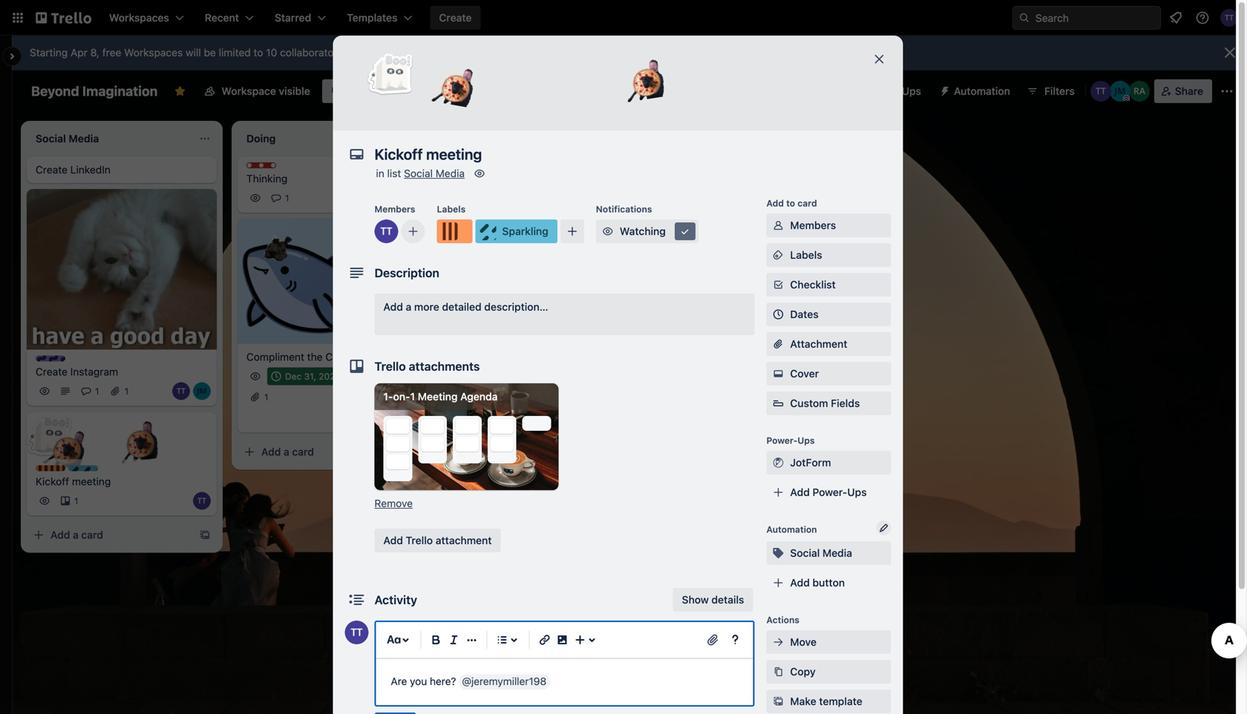 Task type: describe. For each thing, give the bounding box(es) containing it.
detailed
[[442, 301, 482, 313]]

1 horizontal spatial color: sky, title: "sparkling" element
[[475, 220, 557, 243]]

automation button
[[933, 79, 1019, 103]]

social inside button
[[790, 547, 820, 560]]

custom fields
[[790, 397, 860, 410]]

1 horizontal spatial jeremy miller (jeremymiller198) image
[[383, 409, 401, 427]]

add button button
[[766, 572, 891, 595]]

starting apr 8, free workspaces will be limited to 10 collaborators. learn more about collaborator limits
[[30, 46, 522, 59]]

leftover pie link
[[457, 294, 629, 309]]

here?
[[430, 676, 456, 688]]

image image
[[553, 632, 571, 649]]

card for create from template… image at the left bottom's add a card button
[[292, 446, 314, 458]]

watching
[[620, 225, 666, 238]]

dates button
[[766, 303, 891, 327]]

bold ⌘b image
[[427, 632, 445, 649]]

sm image right watching
[[678, 224, 692, 239]]

watching button
[[596, 220, 698, 243]]

add another list button
[[653, 121, 855, 154]]

show details
[[682, 594, 744, 606]]

1 up ruby anderson (rubyanderson7) icon
[[410, 391, 415, 403]]

sm image for cover
[[771, 367, 786, 382]]

collaborators.
[[280, 46, 346, 59]]

sm image for labels
[[771, 248, 786, 263]]

workspaces
[[124, 46, 183, 59]]

are you here? @jeremymiller198
[[391, 676, 546, 688]]

jotform
[[790, 457, 831, 469]]

add a card button for create from template… icon
[[27, 524, 190, 548]]

add another list
[[680, 131, 757, 143]]

add trello attachment
[[383, 535, 492, 547]]

color: purple, title: none image
[[36, 356, 65, 362]]

add a more detailed description… link
[[374, 294, 755, 336]]

create linkedin
[[36, 164, 111, 176]]

8,
[[90, 46, 99, 59]]

be
[[204, 46, 216, 59]]

0 horizontal spatial jeremy miller (jeremymiller198) image
[[193, 383, 211, 401]]

attachment button
[[766, 333, 891, 356]]

2023
[[319, 371, 341, 382]]

Main content area, start typing to enter text. text field
[[391, 673, 738, 691]]

you
[[410, 676, 427, 688]]

make template link
[[766, 690, 891, 714]]

1 vertical spatial terry turtle (terryturtle) image
[[374, 220, 398, 243]]

1 horizontal spatial labels
[[790, 249, 822, 261]]

a for the right add a card button
[[494, 402, 500, 414]]

sparkling for bottommost "color: sky, title: "sparkling"" element
[[83, 467, 124, 477]]

31,
[[304, 371, 316, 382]]

imagination
[[82, 83, 158, 99]]

leftover pie
[[457, 295, 514, 307]]

remove link
[[374, 498, 413, 510]]

make template
[[790, 696, 862, 708]]

create linkedin link
[[36, 163, 208, 177]]

attachment
[[790, 338, 847, 350]]

1 vertical spatial automation
[[766, 525, 817, 535]]

0 notifications image
[[1167, 9, 1185, 27]]

color: bold red, title: "thoughts" element
[[246, 163, 302, 174]]

sm image for make template
[[771, 695, 786, 710]]

ruby anderson (rubyanderson7) image
[[1129, 81, 1150, 102]]

search image
[[1018, 12, 1030, 24]]

media inside social media button
[[822, 547, 852, 560]]

1 down kickoff meeting
[[74, 496, 78, 507]]

remove
[[374, 498, 413, 510]]

meeting
[[418, 391, 458, 403]]

limited
[[219, 46, 251, 59]]

show menu image
[[1220, 84, 1234, 99]]

1 horizontal spatial https://media3.giphy.com/media/uzbc1merae75kv3oqd/100w.gif?cid=ad960664cgd8q560jl16i4tqsq6qk30rgh2t6st4j6ihzo35&ep=v1_stickers_search&rid=100w.gif&ct=s image
[[617, 49, 671, 103]]

workspace visible button
[[195, 79, 319, 103]]

sm image for jotform
[[771, 456, 786, 471]]

leftover
[[457, 295, 497, 307]]

thinking link
[[246, 171, 419, 186]]

more formatting image
[[463, 632, 481, 649]]

create from template… image
[[199, 530, 211, 542]]

move link
[[766, 631, 891, 655]]

star or unstar board image
[[174, 85, 186, 97]]

Board name text field
[[24, 79, 165, 103]]

0 horizontal spatial members
[[374, 204, 415, 215]]

1 down create instagram link
[[124, 387, 129, 397]]

1 vertical spatial list
[[387, 167, 401, 180]]

meeting
[[72, 476, 111, 488]]

3
[[483, 315, 489, 326]]

back to home image
[[36, 6, 91, 30]]

fields
[[831, 397, 860, 410]]

0 vertical spatial more
[[378, 46, 403, 59]]

ruby anderson (rubyanderson7) image
[[404, 409, 422, 427]]

add button
[[790, 577, 845, 589]]

terry turtle (terryturtle) image right open information menu 'icon'
[[1220, 9, 1238, 27]]

copy
[[790, 666, 816, 678]]

sm image right social media link
[[472, 166, 487, 181]]

add a card button for create from template… image at the left bottom
[[238, 441, 401, 464]]

@jeremymiller198
[[462, 676, 546, 688]]

beyond
[[31, 83, 79, 99]]

color: orange, title: none image
[[36, 466, 65, 472]]

social media link
[[404, 167, 465, 180]]

board link
[[322, 79, 385, 103]]

kickoff meeting link
[[36, 475, 208, 490]]

board
[[347, 85, 376, 97]]

link image
[[536, 632, 553, 649]]

in list social media
[[376, 167, 465, 180]]

share
[[1175, 85, 1203, 97]]

social media button
[[766, 542, 891, 566]]

is
[[516, 369, 523, 379]]

1 vertical spatial power-
[[766, 436, 797, 446]]

pie
[[499, 295, 514, 307]]

description
[[374, 266, 439, 280]]

apr
[[71, 46, 88, 59]]

compliment
[[246, 351, 304, 363]]

customize views image
[[393, 84, 407, 99]]

power-ups button
[[837, 79, 930, 103]]

this
[[475, 369, 493, 379]]

create for create
[[439, 12, 472, 24]]

attachment
[[436, 535, 492, 547]]

workspace visible
[[222, 85, 310, 97]]

template.
[[533, 369, 573, 379]]

are
[[391, 676, 407, 688]]

a for create from template… image at the left bottom's add a card button
[[284, 446, 289, 458]]

the
[[307, 351, 323, 363]]

cover link
[[766, 362, 891, 386]]

dates
[[790, 308, 819, 321]]

0 horizontal spatial https://media3.giphy.com/media/uzbc1merae75kv3oqd/100w.gif?cid=ad960664cgd8q560jl16i4tqsq6qk30rgh2t6st4j6ihzo35&ep=v1_stickers_search&rid=100w.gif&ct=s image
[[428, 54, 483, 109]]

1-on-1 meeting agenda
[[383, 391, 498, 403]]

make
[[790, 696, 816, 708]]

this card is a template.
[[475, 369, 573, 379]]

description…
[[484, 301, 548, 313]]

1 vertical spatial color: sky, title: "sparkling" element
[[68, 466, 124, 477]]

add trello attachment button
[[374, 529, 501, 553]]

1 down thoughts thinking
[[285, 193, 289, 203]]

sm image for members
[[771, 218, 786, 233]]

card for add a card button corresponding to create from template… icon
[[81, 529, 103, 542]]

create instagram
[[36, 366, 118, 378]]

2 vertical spatial ups
[[847, 487, 867, 499]]



Task type: vqa. For each thing, say whether or not it's contained in the screenshot.
left CLICK TO UNSTAR THIS BOARD. IT WILL BE REMOVED FROM YOUR STARRED LIST. icon
no



Task type: locate. For each thing, give the bounding box(es) containing it.
0 horizontal spatial power-
[[766, 436, 797, 446]]

card for the right add a card button
[[503, 402, 525, 414]]

1 horizontal spatial members
[[790, 219, 836, 232]]

terry turtle (terryturtle) image for ruby anderson (rubyanderson7) icon
[[362, 409, 380, 427]]

terry turtle (terryturtle) image left ruby anderson (rubyanderson7) image
[[1090, 81, 1111, 102]]

https://media3.giphy.com/media/uzbc1merae75kv3oqd/100w.gif?cid=ad960664cgd8q560jl16i4tqsq6qk30rgh2t6st4j6ihzo35&ep=v1_stickers_search&rid=100w.gif&ct=s image down primary element on the top of page
[[617, 49, 671, 103]]

add a more detailed description…
[[383, 301, 548, 313]]

ups
[[902, 85, 921, 97], [797, 436, 815, 446], [847, 487, 867, 499]]

sm image left cover
[[771, 367, 786, 382]]

sm image inside members link
[[771, 218, 786, 233]]

1 horizontal spatial list
[[743, 131, 757, 143]]

thoughts
[[261, 163, 302, 174]]

activity
[[374, 593, 417, 608]]

more left detailed
[[414, 301, 439, 313]]

open information menu image
[[1195, 10, 1210, 25]]

linkedin
[[70, 164, 111, 176]]

1 horizontal spatial add a card
[[261, 446, 314, 458]]

0 horizontal spatial ups
[[797, 436, 815, 446]]

about
[[406, 46, 433, 59]]

sm image left jotform
[[771, 456, 786, 471]]

labels up color: orange, title: none image
[[437, 204, 466, 215]]

filters button
[[1022, 79, 1079, 103]]

sm image for copy
[[771, 665, 786, 680]]

None text field
[[367, 141, 857, 168]]

0 horizontal spatial social
[[404, 167, 433, 180]]

1 vertical spatial to
[[786, 198, 795, 209]]

show details link
[[673, 589, 753, 612]]

text styles image
[[385, 632, 403, 649]]

0 horizontal spatial sparkling
[[83, 467, 124, 477]]

https://media3.giphy.com/media/uzbc1merae75kv3oqd/100w.gif?cid=ad960664cgd8q560jl16i4tqsq6qk30rgh2t6st4j6ihzo35&ep=v1_stickers_search&rid=100w.gif&ct=s image right customize views icon
[[428, 54, 483, 109]]

terry turtle (terryturtle) image up create from template… icon
[[193, 493, 211, 510]]

trello up 1-
[[374, 360, 406, 374]]

button
[[812, 577, 845, 589]]

add inside button
[[790, 577, 810, 589]]

media
[[436, 167, 465, 180], [822, 547, 852, 560]]

sm image inside cover link
[[771, 367, 786, 382]]

2 horizontal spatial add a card
[[472, 402, 525, 414]]

2 vertical spatial create
[[36, 366, 68, 378]]

0 horizontal spatial add a card button
[[27, 524, 190, 548]]

0 vertical spatial create
[[439, 12, 472, 24]]

primary element
[[0, 0, 1247, 36]]

terry turtle (terryturtle) image for ruby anderson (rubyanderson7) image
[[1090, 81, 1111, 102]]

0 vertical spatial media
[[436, 167, 465, 180]]

0 horizontal spatial more
[[378, 46, 403, 59]]

media up button in the right bottom of the page
[[822, 547, 852, 560]]

agenda
[[460, 391, 498, 403]]

terry turtle (terryturtle) image left ruby anderson (rubyanderson7) icon
[[362, 409, 380, 427]]

1 down instagram
[[95, 387, 99, 397]]

members up add members to card image
[[374, 204, 415, 215]]

2 horizontal spatial add a card button
[[448, 396, 612, 420]]

create button
[[430, 6, 481, 30]]

sm image
[[933, 79, 954, 100], [472, 166, 487, 181], [771, 248, 786, 263], [771, 367, 786, 382], [771, 456, 786, 471], [771, 635, 786, 650], [771, 665, 786, 680]]

sparkling right kickoff
[[83, 467, 124, 477]]

terry turtle (terryturtle) image left text styles image
[[345, 621, 369, 645]]

add
[[680, 131, 700, 143], [766, 198, 784, 209], [383, 301, 403, 313], [472, 402, 492, 414], [261, 446, 281, 458], [790, 487, 810, 499], [50, 529, 70, 542], [383, 535, 403, 547], [790, 577, 810, 589]]

1 vertical spatial members
[[790, 219, 836, 232]]

0 vertical spatial sparkling
[[502, 225, 548, 238]]

5
[[387, 371, 392, 382]]

0 horizontal spatial power-ups
[[766, 436, 815, 446]]

automation inside button
[[954, 85, 1010, 97]]

0 horizontal spatial automation
[[766, 525, 817, 535]]

list inside button
[[743, 131, 757, 143]]

1-on-1 meeting agenda link
[[374, 384, 559, 491]]

https://media3.giphy.com/media/uzbc1merae75kv3oqd/100w.gif?cid=ad960664cgd8q560jl16i4tqsq6qk30rgh2t6st4j6ihzo35&ep=v1_stickers_search&rid=100w.gif&ct=s image
[[617, 49, 671, 103], [428, 54, 483, 109]]

labels link
[[766, 243, 891, 267]]

1
[[285, 193, 289, 203], [95, 387, 99, 397], [124, 387, 129, 397], [410, 391, 415, 403], [264, 392, 268, 403], [74, 496, 78, 507]]

power-ups inside button
[[867, 85, 921, 97]]

1 horizontal spatial add a card button
[[238, 441, 401, 464]]

2 vertical spatial power-
[[812, 487, 847, 499]]

add members to card image
[[407, 224, 419, 239]]

social up the add button
[[790, 547, 820, 560]]

add power-ups
[[790, 487, 867, 499]]

0 vertical spatial members
[[374, 204, 415, 215]]

chef
[[325, 351, 348, 363]]

on-
[[393, 391, 410, 403]]

0 vertical spatial automation
[[954, 85, 1010, 97]]

a
[[406, 301, 411, 313], [526, 369, 531, 379], [494, 402, 500, 414], [284, 446, 289, 458], [73, 529, 79, 542]]

open help dialog image
[[726, 632, 744, 649]]

details
[[711, 594, 744, 606]]

1 horizontal spatial power-ups
[[867, 85, 921, 97]]

0 vertical spatial ups
[[902, 85, 921, 97]]

color: orange, title: none image
[[437, 220, 472, 243]]

thinking
[[246, 173, 287, 185]]

0
[[475, 315, 481, 326]]

sm image left the make
[[771, 695, 786, 710]]

1 vertical spatial ups
[[797, 436, 815, 446]]

sm image inside social media button
[[771, 546, 786, 561]]

show
[[682, 594, 709, 606]]

automation
[[954, 85, 1010, 97], [766, 525, 817, 535]]

social right the in
[[404, 167, 433, 180]]

list right the in
[[387, 167, 401, 180]]

more right learn
[[378, 46, 403, 59]]

labels
[[437, 204, 466, 215], [790, 249, 822, 261]]

0 vertical spatial jeremy miller (jeremymiller198) image
[[193, 383, 211, 401]]

2 vertical spatial add a card
[[50, 529, 103, 542]]

trello inside button
[[406, 535, 433, 547]]

starting
[[30, 46, 68, 59]]

sm image left social media
[[771, 546, 786, 561]]

attachments
[[409, 360, 480, 374]]

color: sky, title: "sparkling" element right color: orange, title: none image
[[475, 220, 557, 243]]

create inside button
[[439, 12, 472, 24]]

0 vertical spatial list
[[743, 131, 757, 143]]

sm image for move
[[771, 635, 786, 650]]

sm image inside move link
[[771, 635, 786, 650]]

a for add a card button corresponding to create from template… icon
[[73, 529, 79, 542]]

1 down compliment on the left of the page
[[264, 392, 268, 403]]

create from template… image
[[410, 446, 422, 458]]

another
[[702, 131, 740, 143]]

create for create instagram
[[36, 366, 68, 378]]

10
[[266, 46, 277, 59]]

0 vertical spatial add a card button
[[448, 396, 612, 420]]

1 vertical spatial add a card button
[[238, 441, 401, 464]]

actions
[[766, 615, 799, 626]]

1 vertical spatial add a card
[[261, 446, 314, 458]]

sm image inside the copy link
[[771, 665, 786, 680]]

1 horizontal spatial to
[[786, 198, 795, 209]]

add a card for create from template… image at the left bottom
[[261, 446, 314, 458]]

2 vertical spatial add a card button
[[27, 524, 190, 548]]

1 horizontal spatial automation
[[954, 85, 1010, 97]]

0 horizontal spatial media
[[436, 167, 465, 180]]

sm image inside automation button
[[933, 79, 954, 100]]

1 vertical spatial sparkling
[[83, 467, 124, 477]]

instagram
[[70, 366, 118, 378]]

to up members link at the right
[[786, 198, 795, 209]]

1 vertical spatial trello
[[406, 535, 433, 547]]

1 horizontal spatial power-
[[812, 487, 847, 499]]

sm image for watching
[[600, 224, 615, 239]]

add a card for create from template… icon
[[50, 529, 103, 542]]

template
[[819, 696, 862, 708]]

ups left automation button
[[902, 85, 921, 97]]

create for create linkedin
[[36, 164, 68, 176]]

ups inside button
[[902, 85, 921, 97]]

1 horizontal spatial sparkling
[[502, 225, 548, 238]]

sm image
[[771, 218, 786, 233], [600, 224, 615, 239], [678, 224, 692, 239], [771, 546, 786, 561], [771, 695, 786, 710]]

attach and insert link image
[[706, 633, 720, 648]]

1-
[[383, 391, 393, 403]]

2 horizontal spatial power-
[[867, 85, 902, 97]]

0 horizontal spatial labels
[[437, 204, 466, 215]]

cover
[[790, 368, 819, 380]]

terry turtle (terryturtle) image down create instagram link
[[172, 383, 190, 401]]

1 horizontal spatial ups
[[847, 487, 867, 499]]

pete ghost image
[[367, 50, 414, 98]]

1 horizontal spatial more
[[414, 301, 439, 313]]

1 vertical spatial create
[[36, 164, 68, 176]]

create down color: purple, title: none image
[[36, 366, 68, 378]]

filters
[[1044, 85, 1075, 97]]

create up collaborator
[[439, 12, 472, 24]]

0 vertical spatial power-
[[867, 85, 902, 97]]

1 vertical spatial social
[[790, 547, 820, 560]]

more
[[378, 46, 403, 59], [414, 301, 439, 313]]

create left linkedin
[[36, 164, 68, 176]]

color: sky, title: "sparkling" element
[[475, 220, 557, 243], [68, 466, 124, 477]]

0 vertical spatial power-ups
[[867, 85, 921, 97]]

0 horizontal spatial list
[[387, 167, 401, 180]]

1 vertical spatial power-ups
[[766, 436, 815, 446]]

collaborator
[[436, 46, 494, 59]]

dec
[[285, 371, 302, 382]]

sm image right the power-ups button
[[933, 79, 954, 100]]

2 vertical spatial terry turtle (terryturtle) image
[[362, 409, 380, 427]]

sm image down add to card
[[771, 218, 786, 233]]

sm image inside make template link
[[771, 695, 786, 710]]

sparkling right color: orange, title: none image
[[502, 225, 548, 238]]

0 vertical spatial add a card
[[472, 402, 525, 414]]

members down add to card
[[790, 219, 836, 232]]

Dec 31, 2023 checkbox
[[267, 368, 345, 386]]

list right another
[[743, 131, 757, 143]]

0 horizontal spatial add a card
[[50, 529, 103, 542]]

automation up social media
[[766, 525, 817, 535]]

trello left attachment in the left bottom of the page
[[406, 535, 433, 547]]

1 vertical spatial jeremy miller (jeremymiller198) image
[[383, 409, 401, 427]]

0 horizontal spatial to
[[254, 46, 263, 59]]

trello attachments
[[374, 360, 480, 374]]

move
[[790, 637, 817, 649]]

automation left filters button
[[954, 85, 1010, 97]]

sm image down actions
[[771, 635, 786, 650]]

add to card
[[766, 198, 817, 209]]

sm image left copy
[[771, 665, 786, 680]]

copy link
[[766, 661, 891, 684]]

labels up checklist
[[790, 249, 822, 261]]

create
[[439, 12, 472, 24], [36, 164, 68, 176], [36, 366, 68, 378]]

sparkling
[[502, 225, 548, 238], [83, 467, 124, 477]]

1 vertical spatial more
[[414, 301, 439, 313]]

sm image down notifications
[[600, 224, 615, 239]]

limits
[[496, 46, 522, 59]]

Search field
[[1030, 7, 1160, 29]]

color: sky, title: "sparkling" element right color: orange, title: none icon
[[68, 466, 124, 477]]

compliment the chef link
[[246, 350, 419, 365]]

1 horizontal spatial media
[[822, 547, 852, 560]]

power-
[[867, 85, 902, 97], [766, 436, 797, 446], [812, 487, 847, 499]]

sparkling for the rightmost "color: sky, title: "sparkling"" element
[[502, 225, 548, 238]]

jeremy miller (jeremymiller198) image
[[193, 383, 211, 401], [383, 409, 401, 427]]

terry turtle (terryturtle) image
[[1220, 9, 1238, 27], [172, 383, 190, 401], [193, 493, 211, 510], [345, 621, 369, 645]]

add power-ups link
[[766, 481, 891, 505]]

create instagram link
[[36, 365, 208, 380]]

1 horizontal spatial social
[[790, 547, 820, 560]]

free
[[102, 46, 121, 59]]

0 vertical spatial labels
[[437, 204, 466, 215]]

0 vertical spatial terry turtle (terryturtle) image
[[1090, 81, 1111, 102]]

share button
[[1154, 79, 1212, 103]]

list
[[743, 131, 757, 143], [387, 167, 401, 180]]

1 vertical spatial labels
[[790, 249, 822, 261]]

2 horizontal spatial ups
[[902, 85, 921, 97]]

sm image down add to card
[[771, 248, 786, 263]]

learn
[[349, 46, 375, 59]]

0 vertical spatial color: sky, title: "sparkling" element
[[475, 220, 557, 243]]

media up color: orange, title: none image
[[436, 167, 465, 180]]

terry turtle (terryturtle) image
[[1090, 81, 1111, 102], [374, 220, 398, 243], [362, 409, 380, 427]]

members link
[[766, 214, 891, 238]]

in
[[376, 167, 384, 180]]

1 vertical spatial media
[[822, 547, 852, 560]]

italic ⌘i image
[[445, 632, 463, 649]]

0 vertical spatial social
[[404, 167, 433, 180]]

to left 10
[[254, 46, 263, 59]]

0 horizontal spatial color: sky, title: "sparkling" element
[[68, 466, 124, 477]]

add a card button
[[448, 396, 612, 420], [238, 441, 401, 464], [27, 524, 190, 548]]

0 vertical spatial to
[[254, 46, 263, 59]]

0 3
[[475, 315, 489, 326]]

ups up jotform
[[797, 436, 815, 446]]

sm image inside labels link
[[771, 248, 786, 263]]

compliment the chef
[[246, 351, 348, 363]]

power- inside button
[[867, 85, 902, 97]]

terry turtle (terryturtle) image left add members to card image
[[374, 220, 398, 243]]

lists image
[[493, 632, 511, 649]]

0 vertical spatial trello
[[374, 360, 406, 374]]

editor toolbar toolbar
[[382, 629, 747, 652]]

ups up social media button
[[847, 487, 867, 499]]

checklist
[[790, 279, 836, 291]]

will
[[186, 46, 201, 59]]

jeremy miller (jeremymiller198) image
[[1110, 81, 1130, 102]]

sm image for automation
[[933, 79, 954, 100]]



